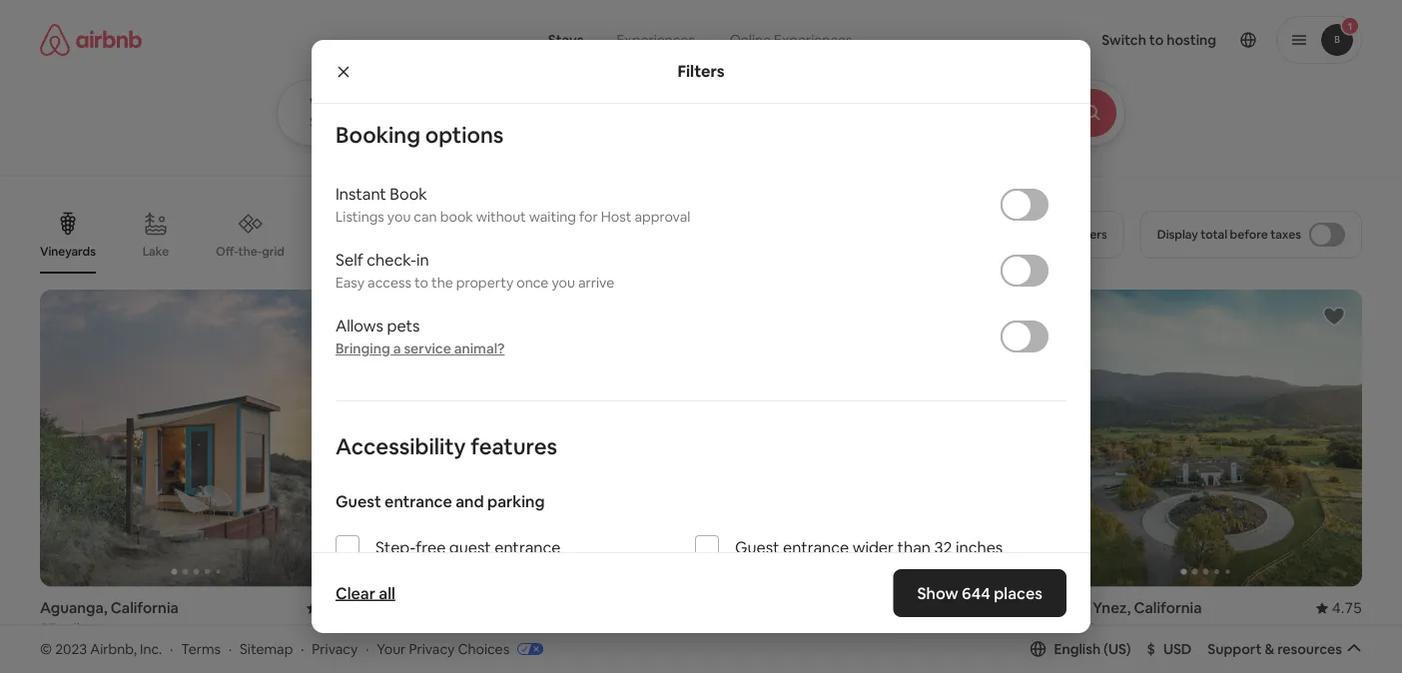 Task type: describe. For each thing, give the bounding box(es) containing it.
instant book listings you can book without waiting for host approval
[[336, 183, 690, 226]]

36
[[713, 619, 730, 638]]

santa
[[1050, 598, 1090, 618]]

miles inside the '36 miles away nov 1 – 6'
[[733, 619, 769, 638]]

87
[[40, 619, 57, 638]]

terms
[[181, 640, 221, 658]]

your privacy choices link
[[377, 640, 543, 659]]

english (us) button
[[1030, 640, 1131, 658]]

santa ynez, california 110 miles away nov 26 – dec 1
[[1050, 598, 1202, 659]]

away inside the '36 miles away nov 1 – 6'
[[772, 619, 808, 638]]

644
[[962, 583, 991, 603]]

wider
[[853, 537, 894, 557]]

filters
[[677, 61, 725, 81]]

and
[[456, 491, 484, 511]]

online experiences link
[[712, 20, 870, 60]]

away inside santa ynez, california 110 miles away nov 26 – dec 1
[[1113, 619, 1149, 638]]

inches
[[956, 537, 1003, 557]]

stays tab panel
[[277, 80, 1180, 146]]

add to wishlist: malibu, california image
[[986, 305, 1010, 329]]

miles inside aguanga, california 87 miles away dec 3 – 8
[[60, 619, 95, 638]]

guest for guest entrance wider than 32 inches
[[735, 537, 780, 557]]

experiences inside "button"
[[617, 31, 695, 49]]

english (us)
[[1054, 640, 1131, 658]]

online
[[730, 31, 771, 49]]

group containing off-the-grid
[[40, 196, 1044, 274]]

experiences button
[[600, 20, 712, 60]]

for
[[579, 208, 598, 226]]

show for show 644 places
[[917, 583, 958, 603]]

add to wishlist: aguanga, california image
[[313, 305, 337, 329]]

malibu,
[[377, 598, 426, 618]]

parking
[[487, 491, 545, 511]]

animal?
[[454, 340, 505, 358]]

support & resources
[[1208, 640, 1342, 658]]

guest entrance wider than 32 inches
[[735, 537, 1003, 557]]

guest for guest entrance and parking
[[336, 491, 381, 511]]

arrive
[[578, 274, 614, 292]]

book
[[390, 183, 427, 204]]

online experiences
[[730, 31, 852, 49]]

– inside santa ynez, california 110 miles away nov 26 – dec 1
[[1101, 640, 1108, 659]]

inc.
[[140, 640, 162, 658]]

host
[[601, 208, 632, 226]]

booking options
[[336, 120, 504, 149]]

entrance for guest entrance wider than 32 inches
[[783, 537, 849, 557]]

vineyards
[[40, 244, 96, 259]]

allows
[[336, 315, 383, 336]]

airbnb,
[[90, 640, 137, 658]]

bringing a service animal? button
[[336, 340, 505, 358]]

$
[[1147, 640, 1155, 658]]

nov inside 'malibu, california 40 miles away nov 1 – 6'
[[377, 640, 404, 659]]

your
[[377, 640, 406, 658]]

malibu, california 40 miles away nov 1 – 6
[[377, 598, 498, 659]]

4.95 out of 5 average rating image
[[306, 598, 353, 618]]

3
[[71, 640, 80, 659]]

taxes
[[1270, 227, 1301, 242]]

36 miles away nov 1 – 6
[[713, 619, 808, 659]]

choices
[[458, 640, 509, 658]]

6 inside 'malibu, california 40 miles away nov 1 – 6'
[[427, 640, 436, 659]]

total
[[1201, 227, 1227, 242]]

you inside instant book listings you can book without waiting for host approval
[[387, 208, 411, 226]]

clear
[[336, 583, 375, 603]]

boats
[[416, 244, 448, 259]]

resources
[[1277, 640, 1342, 658]]

$ usd
[[1147, 640, 1192, 658]]

off-
[[216, 243, 238, 259]]

aguanga,
[[40, 598, 107, 618]]

32
[[934, 537, 952, 557]]

can
[[414, 208, 437, 226]]

(us)
[[1104, 640, 1131, 658]]

ynez,
[[1093, 598, 1131, 618]]

map
[[694, 552, 723, 570]]

pets
[[387, 315, 420, 336]]

support & resources button
[[1208, 640, 1362, 658]]

access
[[368, 274, 411, 292]]

1 inside the '36 miles away nov 1 – 6'
[[744, 640, 750, 659]]

english
[[1054, 640, 1101, 658]]

grid
[[262, 243, 284, 259]]

8
[[94, 640, 102, 659]]

places
[[994, 583, 1043, 603]]

show 644 places link
[[893, 569, 1067, 617]]

off-the-grid
[[216, 243, 284, 259]]

26
[[1080, 640, 1097, 659]]

book
[[440, 208, 473, 226]]

support
[[1208, 640, 1262, 658]]

4.75 out of 5 average rating image
[[1316, 598, 1362, 618]]

california inside santa ynez, california 110 miles away nov 26 – dec 1
[[1134, 598, 1202, 618]]

to
[[414, 274, 428, 292]]

waiting
[[529, 208, 576, 226]]

sitemap link
[[240, 640, 293, 658]]



Task type: locate. For each thing, give the bounding box(es) containing it.
check-
[[367, 249, 417, 270]]

· left your
[[366, 640, 369, 658]]

–
[[83, 640, 90, 659], [417, 640, 424, 659], [753, 640, 761, 659], [1101, 640, 1108, 659]]

filters dialog
[[312, 40, 1091, 673]]

miles down malibu,
[[397, 619, 433, 638]]

1 6 from the left
[[427, 640, 436, 659]]

nov inside the '36 miles away nov 1 – 6'
[[713, 640, 740, 659]]

away up (us)
[[1113, 619, 1149, 638]]

california for malibu, california 40 miles away nov 1 – 6
[[430, 598, 498, 618]]

0 horizontal spatial 6
[[427, 640, 436, 659]]

4 miles from the left
[[1074, 619, 1110, 638]]

away
[[99, 619, 134, 638], [436, 619, 472, 638], [772, 619, 808, 638], [1113, 619, 1149, 638]]

entrance left wider
[[783, 537, 849, 557]]

· left privacy link at left
[[301, 640, 304, 658]]

40
[[377, 619, 394, 638]]

2023
[[55, 640, 87, 658]]

1 horizontal spatial california
[[430, 598, 498, 618]]

miles inside santa ynez, california 110 miles away nov 26 – dec 1
[[1074, 619, 1110, 638]]

110
[[1050, 619, 1071, 638]]

miles up 2023
[[60, 619, 95, 638]]

0 horizontal spatial experiences
[[617, 31, 695, 49]]

the-
[[238, 243, 262, 259]]

miles inside 'malibu, california 40 miles away nov 1 – 6'
[[397, 619, 433, 638]]

nov down 40
[[377, 640, 404, 659]]

entrance for guest entrance and parking
[[385, 491, 452, 511]]

nov down 36
[[713, 640, 740, 659]]

a
[[393, 340, 401, 358]]

nov inside santa ynez, california 110 miles away nov 26 – dec 1
[[1050, 640, 1077, 659]]

group for 40 miles away
[[377, 290, 689, 587]]

you
[[387, 208, 411, 226], [552, 274, 575, 292]]

california inside aguanga, california 87 miles away dec 3 – 8
[[111, 598, 179, 618]]

2 dec from the left
[[1111, 640, 1139, 659]]

aguanga, california 87 miles away dec 3 – 8
[[40, 598, 179, 659]]

experiences right online
[[774, 31, 852, 49]]

0 horizontal spatial nov
[[377, 640, 404, 659]]

4.95
[[322, 598, 353, 618]]

1 horizontal spatial show
[[917, 583, 958, 603]]

6
[[427, 640, 436, 659], [764, 640, 773, 659]]

guest entrance and parking
[[336, 491, 545, 511]]

options
[[425, 120, 504, 149]]

away right 36
[[772, 619, 808, 638]]

guest right map
[[735, 537, 780, 557]]

property
[[456, 274, 514, 292]]

self
[[336, 249, 363, 270]]

1 inside 'malibu, california 40 miles away nov 1 – 6'
[[407, 640, 413, 659]]

– inside 'malibu, california 40 miles away nov 1 – 6'
[[417, 640, 424, 659]]

0 horizontal spatial entrance
[[385, 491, 452, 511]]

show inside button
[[655, 552, 691, 570]]

away up your privacy choices "link"
[[436, 619, 472, 638]]

3 away from the left
[[772, 619, 808, 638]]

stays
[[548, 31, 584, 49]]

1 horizontal spatial you
[[552, 274, 575, 292]]

show map button
[[635, 537, 767, 585]]

– inside the '36 miles away nov 1 – 6'
[[753, 640, 761, 659]]

dec left $
[[1111, 640, 1139, 659]]

1 horizontal spatial guest
[[735, 537, 780, 557]]

2 horizontal spatial 1
[[1143, 640, 1149, 659]]

6 inside the '36 miles away nov 1 – 6'
[[764, 640, 773, 659]]

1 horizontal spatial nov
[[713, 640, 740, 659]]

2 horizontal spatial california
[[1134, 598, 1202, 618]]

group for 110 miles away
[[1050, 290, 1362, 587]]

1 nov from the left
[[377, 640, 404, 659]]

away up airbnb, at bottom
[[99, 619, 134, 638]]

dec left 3
[[40, 640, 68, 659]]

terms link
[[181, 640, 221, 658]]

you down book
[[387, 208, 411, 226]]

2 · from the left
[[229, 640, 232, 658]]

4.75
[[1332, 598, 1362, 618]]

©
[[40, 640, 52, 658]]

0 vertical spatial show
[[655, 552, 691, 570]]

accessibility
[[336, 432, 466, 460]]

guest up step-
[[336, 491, 381, 511]]

what can we help you find? tab list
[[532, 20, 712, 60]]

2 away from the left
[[436, 619, 472, 638]]

sitemap
[[240, 640, 293, 658]]

1 dec from the left
[[40, 640, 68, 659]]

display total before taxes button
[[1140, 211, 1362, 259]]

show left map
[[655, 552, 691, 570]]

show left 644
[[917, 583, 958, 603]]

the
[[431, 274, 453, 292]]

free
[[416, 537, 446, 557]]

1 vertical spatial you
[[552, 274, 575, 292]]

1 inside santa ynez, california 110 miles away nov 26 – dec 1
[[1143, 640, 1149, 659]]

display
[[1157, 227, 1198, 242]]

california for aguanga, california 87 miles away dec 3 – 8
[[111, 598, 179, 618]]

instant
[[336, 183, 386, 204]]

service
[[404, 340, 451, 358]]

1 privacy from the left
[[312, 640, 358, 658]]

privacy right your
[[409, 640, 455, 658]]

california inside 'malibu, california 40 miles away nov 1 – 6'
[[430, 598, 498, 618]]

0 horizontal spatial guest
[[336, 491, 381, 511]]

2 1 from the left
[[744, 640, 750, 659]]

1 horizontal spatial 6
[[764, 640, 773, 659]]

1 – from the left
[[83, 640, 90, 659]]

than
[[897, 537, 931, 557]]

0 vertical spatial you
[[387, 208, 411, 226]]

show for show map
[[655, 552, 691, 570]]

1 · from the left
[[170, 640, 173, 658]]

3 miles from the left
[[733, 619, 769, 638]]

4 – from the left
[[1101, 640, 1108, 659]]

1 1 from the left
[[407, 640, 413, 659]]

1 horizontal spatial entrance
[[495, 537, 561, 557]]

privacy down 4.95
[[312, 640, 358, 658]]

Where field
[[310, 113, 571, 131]]

entrance up free
[[385, 491, 452, 511]]

easy
[[336, 274, 365, 292]]

guest
[[336, 491, 381, 511], [735, 537, 780, 557]]

2 privacy from the left
[[409, 640, 455, 658]]

2 horizontal spatial entrance
[[783, 537, 849, 557]]

approval
[[635, 208, 690, 226]]

· right inc.
[[170, 640, 173, 658]]

bringing
[[336, 340, 390, 358]]

3 1 from the left
[[1143, 640, 1149, 659]]

nov down 110 on the right
[[1050, 640, 1077, 659]]

experiences up filters
[[617, 31, 695, 49]]

None search field
[[277, 0, 1180, 146]]

&
[[1265, 640, 1274, 658]]

2 nov from the left
[[713, 640, 740, 659]]

group for 36 miles away
[[713, 290, 1026, 587]]

stays button
[[532, 20, 600, 60]]

lake
[[143, 244, 169, 259]]

display total before taxes
[[1157, 227, 1301, 242]]

away inside aguanga, california 87 miles away dec 3 – 8
[[99, 619, 134, 638]]

2 6 from the left
[[764, 640, 773, 659]]

features
[[471, 432, 557, 460]]

miles
[[60, 619, 95, 638], [397, 619, 433, 638], [733, 619, 769, 638], [1074, 619, 1110, 638]]

3 – from the left
[[753, 640, 761, 659]]

away inside 'malibu, california 40 miles away nov 1 – 6'
[[436, 619, 472, 638]]

2 california from the left
[[430, 598, 498, 618]]

miles right 36
[[733, 619, 769, 638]]

self check-in easy access to the property once you arrive
[[336, 249, 614, 292]]

you right once
[[552, 274, 575, 292]]

0 horizontal spatial you
[[387, 208, 411, 226]]

entrance down parking on the bottom of the page
[[495, 537, 561, 557]]

add to wishlist: santa ynez, california image
[[1322, 305, 1346, 329]]

1 experiences from the left
[[617, 31, 695, 49]]

2 miles from the left
[[397, 619, 433, 638]]

dec inside aguanga, california 87 miles away dec 3 – 8
[[40, 640, 68, 659]]

0 horizontal spatial dec
[[40, 640, 68, 659]]

once
[[517, 274, 549, 292]]

california up $ usd
[[1134, 598, 1202, 618]]

dec inside santa ynez, california 110 miles away nov 26 – dec 1
[[1111, 640, 1139, 659]]

1 away from the left
[[99, 619, 134, 638]]

privacy inside "link"
[[409, 640, 455, 658]]

1 horizontal spatial dec
[[1111, 640, 1139, 659]]

booking
[[336, 120, 420, 149]]

1 california from the left
[[111, 598, 179, 618]]

entrance
[[385, 491, 452, 511], [495, 537, 561, 557], [783, 537, 849, 557]]

4 · from the left
[[366, 640, 369, 658]]

· right terms
[[229, 640, 232, 658]]

2 – from the left
[[417, 640, 424, 659]]

1 horizontal spatial privacy
[[409, 640, 455, 658]]

profile element
[[901, 0, 1362, 80]]

california up your privacy choices "link"
[[430, 598, 498, 618]]

0 horizontal spatial privacy
[[312, 640, 358, 658]]

– inside aguanga, california 87 miles away dec 3 – 8
[[83, 640, 90, 659]]

privacy
[[312, 640, 358, 658], [409, 640, 455, 658]]

show inside filters dialog
[[917, 583, 958, 603]]

miles up english (us)
[[1074, 619, 1110, 638]]

show map
[[655, 552, 723, 570]]

0 horizontal spatial california
[[111, 598, 179, 618]]

guest
[[449, 537, 491, 557]]

1 horizontal spatial experiences
[[774, 31, 852, 49]]

1 horizontal spatial 1
[[744, 640, 750, 659]]

0 horizontal spatial show
[[655, 552, 691, 570]]

terms · sitemap · privacy ·
[[181, 640, 369, 658]]

1 vertical spatial show
[[917, 583, 958, 603]]

1
[[407, 640, 413, 659], [744, 640, 750, 659], [1143, 640, 1149, 659]]

without
[[476, 208, 526, 226]]

in
[[417, 249, 429, 270]]

group for 87 miles away
[[40, 290, 353, 587]]

accessibility features
[[336, 432, 557, 460]]

1 miles from the left
[[60, 619, 95, 638]]

none search field containing stays
[[277, 0, 1180, 146]]

your privacy choices
[[377, 640, 509, 658]]

usd
[[1163, 640, 1192, 658]]

2 horizontal spatial nov
[[1050, 640, 1077, 659]]

3 nov from the left
[[1050, 640, 1077, 659]]

step-
[[376, 537, 416, 557]]

before
[[1230, 227, 1268, 242]]

3 california from the left
[[1134, 598, 1202, 618]]

experiences
[[617, 31, 695, 49], [774, 31, 852, 49]]

© 2023 airbnb, inc. ·
[[40, 640, 173, 658]]

0 vertical spatial guest
[[336, 491, 381, 511]]

2 experiences from the left
[[774, 31, 852, 49]]

group
[[40, 196, 1044, 274], [40, 290, 353, 587], [377, 290, 689, 587], [713, 290, 1026, 587], [1050, 290, 1362, 587]]

show 644 places
[[917, 583, 1043, 603]]

1 vertical spatial guest
[[735, 537, 780, 557]]

listings
[[336, 208, 384, 226]]

california up inc.
[[111, 598, 179, 618]]

4 away from the left
[[1113, 619, 1149, 638]]

0 horizontal spatial 1
[[407, 640, 413, 659]]

3 · from the left
[[301, 640, 304, 658]]

you inside self check-in easy access to the property once you arrive
[[552, 274, 575, 292]]

clear all button
[[326, 573, 405, 613]]

castles
[[323, 244, 365, 259]]



Task type: vqa. For each thing, say whether or not it's contained in the screenshot.
group for 40 miles away
yes



